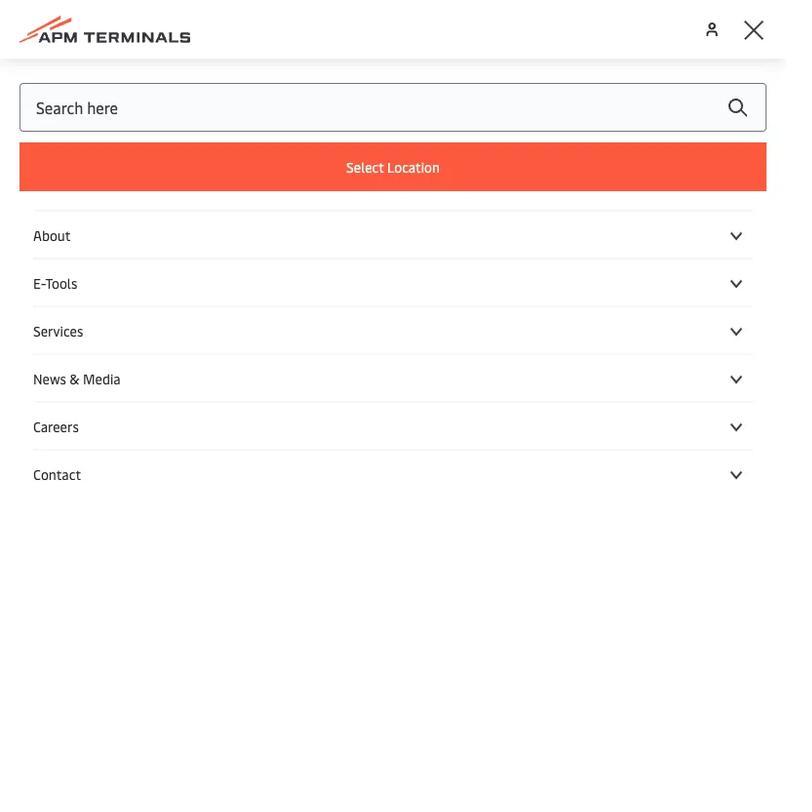 Task type: locate. For each thing, give the bounding box(es) containing it.
tools
[[45, 273, 77, 292]]

&
[[70, 369, 80, 388]]

sales
[[585, 475, 716, 552]]

used port-equipment sales
[[31, 475, 716, 552]]

e-tools button
[[33, 273, 754, 292]]

select
[[347, 158, 384, 176]]

services
[[33, 321, 83, 340]]

careers button
[[33, 417, 754, 435]]

media
[[83, 369, 121, 388]]

port-
[[170, 475, 299, 552]]

careers
[[33, 417, 79, 435]]

select location button
[[20, 143, 767, 191]]

location
[[388, 158, 440, 176]]

news & media
[[33, 369, 121, 388]]

None submit
[[709, 83, 767, 132]]

used ship-to-shore (sts) cranes in north america image
[[0, 59, 787, 410]]

contact
[[33, 465, 81, 483]]

select location
[[347, 158, 440, 176]]

news
[[33, 369, 66, 388]]



Task type: vqa. For each thing, say whether or not it's contained in the screenshot.
'Home' at the left bottom of the page
yes



Task type: describe. For each thing, give the bounding box(es) containing it.
used
[[31, 475, 156, 552]]

global home link
[[46, 415, 126, 433]]

about
[[33, 226, 71, 244]]

global
[[46, 415, 86, 433]]

about button
[[33, 226, 754, 244]]

news & media button
[[33, 369, 754, 388]]

equipment
[[299, 475, 570, 552]]

e-tools
[[33, 273, 77, 292]]

e-
[[33, 273, 45, 292]]

Global search search field
[[20, 83, 767, 132]]

< global home
[[36, 415, 126, 433]]

home
[[89, 415, 126, 433]]

<
[[36, 415, 43, 433]]

services button
[[33, 321, 754, 340]]

contact button
[[33, 465, 754, 483]]



